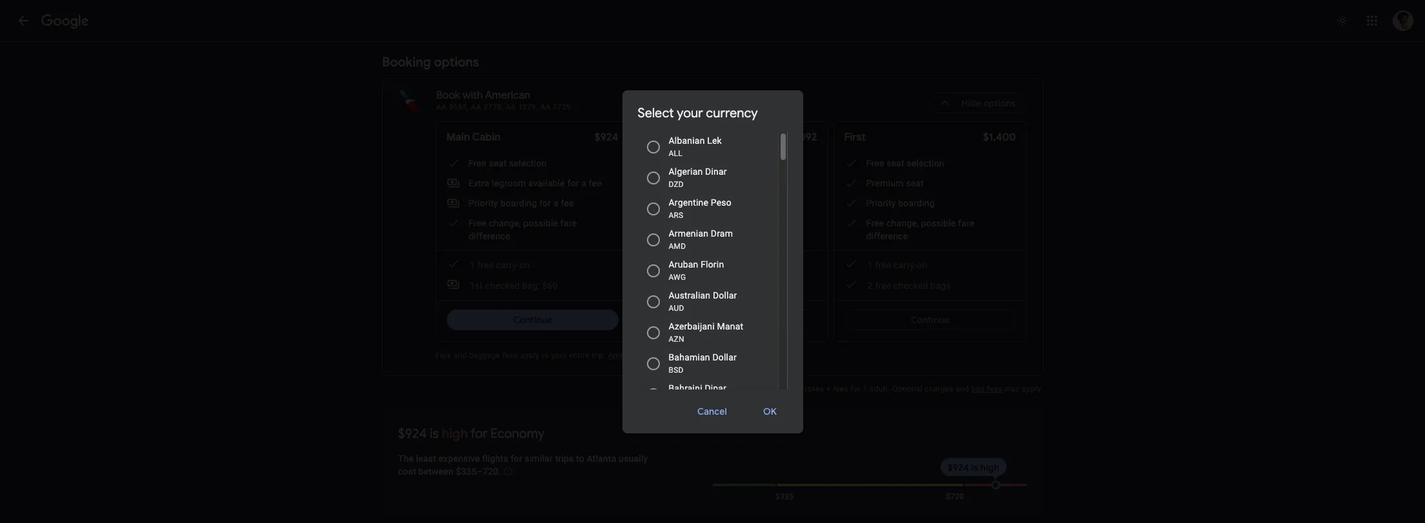 Task type: describe. For each thing, give the bounding box(es) containing it.
2 change, from the left
[[688, 218, 720, 229]]

premium
[[867, 178, 904, 189]]

free seat selection for main cabin
[[469, 158, 547, 169]]

3695,
[[449, 103, 469, 112]]

0 horizontal spatial fees
[[503, 351, 518, 360]]

albanian
[[669, 135, 705, 146]]

3729
[[553, 103, 571, 112]]

american bag policy link
[[608, 351, 682, 360]]

prices include required taxes + fees for 1 adult. optional charges and bag fees may apply.
[[720, 385, 1044, 394]]

seat down albanian lek all
[[688, 158, 706, 169]]

main for main plus
[[646, 131, 669, 144]]

2 free change, possible fare difference from the left
[[668, 218, 776, 242]]

apply
[[520, 351, 540, 360]]

hide options
[[962, 98, 1016, 109]]

required
[[773, 385, 803, 394]]

2 free seat selection from the left
[[668, 158, 746, 169]]

1 vertical spatial american
[[608, 351, 643, 360]]

1 horizontal spatial your
[[677, 105, 703, 121]]

selection for first
[[907, 158, 945, 169]]

may
[[1005, 385, 1020, 394]]

booking options
[[382, 54, 479, 70]]

between
[[419, 467, 454, 477]]

cabin
[[472, 131, 501, 144]]

manat
[[717, 321, 744, 332]]

include
[[745, 385, 771, 394]]

1 left adult.
[[863, 385, 868, 394]]

difference for main cabin
[[469, 231, 511, 242]]

fare
[[436, 351, 452, 360]]

$924 for $924 is high for economy
[[398, 426, 427, 443]]

$924 is high
[[948, 463, 1000, 474]]

on for cabin
[[520, 260, 530, 271]]

all
[[669, 149, 683, 158]]

options for booking options
[[434, 54, 479, 70]]

$60
[[542, 281, 558, 291]]

2 possible from the left
[[723, 218, 757, 229]]

$924 for $924 is high
[[948, 463, 969, 474]]

priority for cabin
[[469, 198, 498, 209]]

1 for main plus
[[669, 260, 674, 271]]

1276,
[[518, 103, 538, 112]]

armenian dram amd
[[669, 228, 733, 251]]

$1,092
[[786, 131, 818, 144]]

hide options button
[[929, 93, 1027, 114]]

1st for 1st checked bag free
[[669, 281, 682, 291]]

azerbaijani
[[669, 321, 715, 332]]

free up manat
[[739, 281, 755, 291]]

0 vertical spatial to
[[542, 351, 549, 360]]

1st checked bag: $60
[[470, 281, 558, 291]]

select your currency
[[638, 105, 758, 121]]

1st for 1st checked bag: $60
[[470, 281, 483, 291]]

change, for main cabin
[[489, 218, 521, 229]]

main for main cabin
[[447, 131, 470, 144]]

boarding for cabin
[[501, 198, 537, 209]]

apply.
[[1022, 385, 1044, 394]]

trip.
[[592, 351, 606, 360]]

aruban florin awg
[[669, 259, 724, 282]]

plus
[[672, 131, 691, 144]]

bags
[[931, 281, 951, 291]]

$924 is high for economy
[[398, 426, 545, 443]]

lek
[[708, 135, 722, 146]]

bahraini dinar
[[669, 383, 727, 394]]

azn
[[669, 335, 685, 344]]

seat down cabin
[[489, 158, 507, 169]]

2 horizontal spatial bag
[[972, 385, 985, 394]]

1 for main cabin
[[470, 260, 475, 271]]

american inside "book with american aa 3695, aa 2778, aa 1276, aa 3729"
[[485, 89, 531, 102]]

high for $924 is high for economy
[[442, 426, 468, 443]]

dollar for australian dollar
[[713, 290, 737, 301]]

australian
[[669, 290, 711, 301]]

aruban
[[669, 259, 699, 270]]

go back image
[[16, 13, 31, 28]]

atlanta
[[587, 454, 617, 464]]

2 free checked bags
[[868, 281, 951, 291]]

hide
[[962, 98, 982, 109]]

1 aa from the left
[[436, 103, 447, 112]]

possible for first
[[921, 218, 956, 229]]

possible for main cabin
[[524, 218, 558, 229]]

main cabin
[[447, 131, 501, 144]]

policy
[[661, 351, 682, 360]]

free for main cabin
[[478, 260, 494, 271]]

carry- for plus
[[695, 260, 719, 271]]

optional
[[893, 385, 923, 394]]

albanian lek all
[[669, 135, 722, 158]]

ok
[[764, 406, 777, 418]]

continue for main plus
[[712, 315, 751, 326]]

2 horizontal spatial fees
[[987, 385, 1003, 394]]

fare and baggage fees apply to your entire trip. american bag policy
[[436, 351, 682, 360]]

Flight numbers AA 3695, AA 2778, AA 1276, AA 3729 text field
[[436, 103, 571, 112]]

main plus
[[646, 131, 691, 144]]

select
[[638, 105, 674, 121]]

dram
[[711, 228, 733, 239]]

free right 2
[[875, 281, 892, 291]]

3 on from the left
[[917, 260, 928, 271]]

bahamian dollar bsd
[[669, 352, 737, 375]]

the least expensive flights for similar trips to atlanta usually cost between $335–720.
[[398, 454, 648, 477]]

checked for bag
[[684, 281, 719, 291]]

to inside the least expensive flights for similar trips to atlanta usually cost between $335–720.
[[576, 454, 585, 464]]

bag:
[[522, 281, 540, 291]]

$1,400
[[983, 131, 1016, 144]]

first checked bag costs 60 us dollars element
[[447, 278, 558, 293]]

1 horizontal spatial and
[[956, 385, 970, 394]]

ok button
[[748, 396, 793, 427]]

2 selection from the left
[[708, 158, 746, 169]]

economy
[[491, 426, 545, 443]]

expensive
[[439, 454, 480, 464]]

cancel
[[698, 406, 728, 418]]

for up flights
[[471, 426, 488, 443]]

difference for first
[[867, 231, 908, 242]]

a for main plus
[[753, 198, 758, 209]]

fee for main cabin
[[561, 198, 574, 209]]

3 aa from the left
[[506, 103, 516, 112]]

3 boarding from the left
[[899, 198, 935, 209]]

$335
[[776, 493, 794, 502]]

$335–720.
[[456, 467, 501, 477]]

prices
[[720, 385, 742, 394]]

bsd
[[669, 366, 684, 375]]

adult.
[[870, 385, 890, 394]]



Task type: locate. For each thing, give the bounding box(es) containing it.
bag left may
[[972, 385, 985, 394]]

priority boarding for a fee for main plus
[[668, 198, 773, 209]]

first
[[845, 131, 866, 144]]

0 vertical spatial is
[[430, 426, 439, 443]]

amd
[[669, 242, 686, 251]]

0 horizontal spatial boarding
[[501, 198, 537, 209]]

0 vertical spatial and
[[454, 351, 467, 360]]

priority down extra legroom available for a fee
[[469, 198, 498, 209]]

2 horizontal spatial free change, possible fare difference
[[867, 218, 975, 242]]

algerian
[[669, 166, 703, 177]]

1 horizontal spatial continue button
[[646, 310, 818, 331]]

0 horizontal spatial is
[[430, 426, 439, 443]]

2 checked from the left
[[684, 281, 719, 291]]

1 dollar from the top
[[713, 290, 737, 301]]

entire
[[569, 351, 590, 360]]

0 horizontal spatial priority boarding for a fee
[[469, 198, 574, 209]]

bag down florin
[[721, 281, 737, 291]]

1 difference from the left
[[469, 231, 511, 242]]

4 aa from the left
[[540, 103, 551, 112]]

selection for main cabin
[[509, 158, 547, 169]]

aa down the book
[[436, 103, 447, 112]]

1 continue from the left
[[513, 315, 552, 326]]

on
[[520, 260, 530, 271], [718, 260, 729, 271], [917, 260, 928, 271]]

0 horizontal spatial continue button
[[447, 310, 619, 331]]

on up bag: on the left of page
[[520, 260, 530, 271]]

0 vertical spatial $924
[[595, 131, 619, 144]]

a down available on the top of page
[[554, 198, 559, 209]]

extra down algerian
[[668, 178, 689, 189]]

selection
[[509, 158, 547, 169], [708, 158, 746, 169], [907, 158, 945, 169]]

2 vertical spatial bag
[[972, 385, 985, 394]]

3 change, from the left
[[887, 218, 919, 229]]

free change, possible fare difference down peso at the top of page
[[668, 218, 776, 242]]

continue button down bag: on the left of page
[[447, 310, 619, 331]]

free change, possible fare difference down extra legroom available for a fee
[[469, 218, 577, 242]]

change,
[[489, 218, 521, 229], [688, 218, 720, 229], [887, 218, 919, 229]]

1 horizontal spatial legroom
[[691, 178, 725, 189]]

1st up aud on the bottom of page
[[669, 281, 682, 291]]

options
[[434, 54, 479, 70], [984, 98, 1016, 109]]

carry- for cabin
[[496, 260, 520, 271]]

2 main from the left
[[646, 131, 669, 144]]

change, down extra legroom available for a fee
[[489, 218, 521, 229]]

is for $924 is high
[[972, 463, 979, 474]]

priority for plus
[[668, 198, 697, 209]]

0 horizontal spatial bag
[[645, 351, 658, 360]]

continue button for first
[[845, 310, 1016, 331]]

1 free carry-on up the 2 free checked bags
[[868, 260, 928, 271]]

1 vertical spatial $924
[[398, 426, 427, 443]]

on up the 2 free checked bags
[[917, 260, 928, 271]]

2 horizontal spatial difference
[[867, 231, 908, 242]]

change, down the priority boarding
[[887, 218, 919, 229]]

possible down extra legroom available for a fee
[[524, 218, 558, 229]]

american right trip.
[[608, 351, 643, 360]]

priority up ars
[[668, 198, 697, 209]]

$720
[[946, 493, 965, 502]]

2 horizontal spatial on
[[917, 260, 928, 271]]

for
[[568, 178, 579, 189], [540, 198, 551, 209], [739, 198, 750, 209], [851, 385, 861, 394], [471, 426, 488, 443], [511, 454, 523, 464]]

1 priority from the left
[[469, 198, 498, 209]]

1 horizontal spatial boarding
[[700, 198, 736, 209]]

0 vertical spatial high
[[442, 426, 468, 443]]

1 up 2
[[868, 260, 873, 271]]

1 free carry-on up first checked bag costs 60 us dollars 'element'
[[470, 260, 530, 271]]

2 horizontal spatial 1 free carry-on
[[868, 260, 928, 271]]

0 horizontal spatial to
[[542, 351, 549, 360]]

for right peso at the top of page
[[739, 198, 750, 209]]

1 checked from the left
[[485, 281, 520, 291]]

2
[[868, 281, 873, 291]]

armenian
[[669, 228, 709, 239]]

free
[[478, 260, 494, 271], [677, 260, 693, 271], [875, 260, 892, 271], [739, 281, 755, 291], [875, 281, 892, 291]]

checked inside 'element'
[[485, 281, 520, 291]]

0 horizontal spatial 1 free carry-on
[[470, 260, 530, 271]]

difference down the priority boarding
[[867, 231, 908, 242]]

1 vertical spatial and
[[956, 385, 970, 394]]

free change, possible fare difference for main cabin
[[469, 218, 577, 242]]

+
[[826, 385, 831, 394]]

extra legroom
[[668, 178, 725, 189]]

1 free seat selection from the left
[[469, 158, 547, 169]]

continue button down the 1st checked bag free
[[646, 310, 818, 331]]

bag left the policy
[[645, 351, 658, 360]]

1 up awg
[[669, 260, 674, 271]]

1 horizontal spatial options
[[984, 98, 1016, 109]]

2 horizontal spatial a
[[753, 198, 758, 209]]

continue down australian dollar aud
[[712, 315, 751, 326]]

free up the 2 free checked bags
[[875, 260, 892, 271]]

continue down bag: on the left of page
[[513, 315, 552, 326]]

2 horizontal spatial boarding
[[899, 198, 935, 209]]

dollar
[[713, 290, 737, 301], [713, 352, 737, 363]]

and right fare
[[454, 351, 467, 360]]

0 horizontal spatial continue
[[513, 315, 552, 326]]

similar
[[525, 454, 553, 464]]

trips
[[555, 454, 574, 464]]

possible down peso at the top of page
[[723, 218, 757, 229]]

is
[[430, 426, 439, 443], [972, 463, 979, 474]]

2 1st from the left
[[669, 281, 682, 291]]

a right peso at the top of page
[[753, 198, 758, 209]]

aud
[[669, 304, 684, 313]]

$924 for $924
[[595, 131, 619, 144]]

0 horizontal spatial fare
[[561, 218, 577, 229]]

0 horizontal spatial free change, possible fare difference
[[469, 218, 577, 242]]

0 horizontal spatial possible
[[524, 218, 558, 229]]

1 horizontal spatial on
[[718, 260, 729, 271]]

dollar down azerbaijani manat azn
[[713, 352, 737, 363]]

1 horizontal spatial fee
[[589, 178, 602, 189]]

argentine
[[669, 197, 709, 208]]

1 horizontal spatial selection
[[708, 158, 746, 169]]

possible
[[524, 218, 558, 229], [723, 218, 757, 229], [921, 218, 956, 229]]

priority boarding for a fee up dram
[[668, 198, 773, 209]]

1 boarding from the left
[[501, 198, 537, 209]]

carry- up first checked bag costs 60 us dollars 'element'
[[496, 260, 520, 271]]

carry-
[[496, 260, 520, 271], [695, 260, 719, 271], [894, 260, 917, 271]]

list
[[383, 0, 1043, 39]]

3 selection from the left
[[907, 158, 945, 169]]

0 vertical spatial dinar
[[705, 166, 727, 177]]

available
[[529, 178, 565, 189]]

legroom for main cabin
[[492, 178, 526, 189]]

1 free carry-on
[[470, 260, 530, 271], [669, 260, 729, 271], [868, 260, 928, 271]]

2 extra from the left
[[668, 178, 689, 189]]

options inside dropdown button
[[984, 98, 1016, 109]]

0 horizontal spatial priority
[[469, 198, 498, 209]]

first checked bag is free element
[[646, 278, 755, 293]]

your left entire at the bottom left of the page
[[551, 351, 567, 360]]

3 possible from the left
[[921, 218, 956, 229]]

for right available on the top of page
[[568, 178, 579, 189]]

list item
[[383, 0, 1043, 39]]

aa
[[436, 103, 447, 112], [471, 103, 482, 112], [506, 103, 516, 112], [540, 103, 551, 112]]

for down available on the top of page
[[540, 198, 551, 209]]

0 horizontal spatial legroom
[[492, 178, 526, 189]]

cancel button
[[682, 396, 743, 427]]

3 free seat selection from the left
[[867, 158, 945, 169]]

boarding down premium seat
[[899, 198, 935, 209]]

free seat selection for first
[[867, 158, 945, 169]]

free seat selection down albanian lek all
[[668, 158, 746, 169]]

1 vertical spatial bag
[[645, 351, 658, 360]]

2 on from the left
[[718, 260, 729, 271]]

dinar for bahraini dinar
[[705, 383, 727, 394]]

free up awg
[[677, 260, 693, 271]]

least
[[416, 454, 436, 464]]

1st checked bag free
[[669, 281, 755, 291]]

2 aa from the left
[[471, 103, 482, 112]]

legroom
[[492, 178, 526, 189], [691, 178, 725, 189]]

bahraini
[[669, 383, 703, 394]]

1 horizontal spatial $924
[[595, 131, 619, 144]]

2 horizontal spatial free seat selection
[[867, 158, 945, 169]]

your
[[677, 105, 703, 121], [551, 351, 567, 360]]

a right available on the top of page
[[582, 178, 587, 189]]

taxes
[[805, 385, 824, 394]]

american up aa 3695, aa 2778, aa 1276, aa 3729 text field
[[485, 89, 531, 102]]

1 horizontal spatial fees
[[833, 385, 849, 394]]

0 vertical spatial options
[[434, 54, 479, 70]]

checked for bag:
[[485, 281, 520, 291]]

3 priority from the left
[[867, 198, 896, 209]]

options up the book
[[434, 54, 479, 70]]

3 checked from the left
[[894, 281, 929, 291]]

boarding down extra legroom available for a fee
[[501, 198, 537, 209]]

free
[[469, 158, 487, 169], [668, 158, 686, 169], [867, 158, 885, 169], [469, 218, 487, 229], [668, 218, 686, 229], [867, 218, 885, 229]]

0 horizontal spatial main
[[447, 131, 470, 144]]

1 on from the left
[[520, 260, 530, 271]]

3 1 free carry-on from the left
[[868, 260, 928, 271]]

the
[[398, 454, 414, 464]]

fees left apply
[[503, 351, 518, 360]]

0 horizontal spatial carry-
[[496, 260, 520, 271]]

1 horizontal spatial 1st
[[669, 281, 682, 291]]

on up the 1st checked bag free
[[718, 260, 729, 271]]

fee for main plus
[[760, 198, 773, 209]]

1 horizontal spatial high
[[981, 463, 1000, 474]]

2778,
[[484, 103, 504, 112]]

3 fare from the left
[[959, 218, 975, 229]]

2 priority boarding for a fee from the left
[[668, 198, 773, 209]]

1 horizontal spatial is
[[972, 463, 979, 474]]

3 carry- from the left
[[894, 260, 917, 271]]

1st inside first checked bag costs 60 us dollars 'element'
[[470, 281, 483, 291]]

aa left 3729 on the left of the page
[[540, 103, 551, 112]]

peso
[[711, 197, 732, 208]]

2 vertical spatial $924
[[948, 463, 969, 474]]

continue button down bags
[[845, 310, 1016, 331]]

aa down with at the top of page
[[471, 103, 482, 112]]

dinar up cancel button
[[705, 383, 727, 394]]

2 horizontal spatial continue button
[[845, 310, 1016, 331]]

seat up the priority boarding
[[906, 178, 924, 189]]

0 horizontal spatial checked
[[485, 281, 520, 291]]

2 dollar from the top
[[713, 352, 737, 363]]

1 1 free carry-on from the left
[[470, 260, 530, 271]]

extra down main cabin
[[469, 178, 490, 189]]

your up plus
[[677, 105, 703, 121]]

1 vertical spatial to
[[576, 454, 585, 464]]

dollar inside bahamian dollar bsd
[[713, 352, 737, 363]]

0 vertical spatial bag
[[721, 281, 737, 291]]

fare for main cabin
[[561, 218, 577, 229]]

2 horizontal spatial selection
[[907, 158, 945, 169]]

$924 left the main plus
[[595, 131, 619, 144]]

1 horizontal spatial extra
[[668, 178, 689, 189]]

0 vertical spatial dollar
[[713, 290, 737, 301]]

for left adult.
[[851, 385, 861, 394]]

0 horizontal spatial selection
[[509, 158, 547, 169]]

ars
[[669, 211, 684, 220]]

is for $924 is high for economy
[[430, 426, 439, 443]]

1 horizontal spatial a
[[582, 178, 587, 189]]

2 horizontal spatial $924
[[948, 463, 969, 474]]

selection up extra legroom available for a fee
[[509, 158, 547, 169]]

fees right +
[[833, 385, 849, 394]]

1 vertical spatial dollar
[[713, 352, 737, 363]]

3 continue from the left
[[911, 315, 950, 326]]

1 free carry-on for cabin
[[470, 260, 530, 271]]

1 up first checked bag costs 60 us dollars 'element'
[[470, 260, 475, 271]]

1 extra from the left
[[469, 178, 490, 189]]

extra legroom available for a fee
[[469, 178, 602, 189]]

1 horizontal spatial carry-
[[695, 260, 719, 271]]

1 free carry-on for plus
[[669, 260, 729, 271]]

1 fare from the left
[[561, 218, 577, 229]]

2 fare from the left
[[760, 218, 776, 229]]

dollar for bahamian dollar
[[713, 352, 737, 363]]

1 continue button from the left
[[447, 310, 619, 331]]

3 difference from the left
[[867, 231, 908, 242]]

free for main plus
[[677, 260, 693, 271]]

with
[[463, 89, 483, 102]]

1 horizontal spatial priority boarding for a fee
[[668, 198, 773, 209]]

dollar inside australian dollar aud
[[713, 290, 737, 301]]

bag fees button
[[972, 385, 1003, 394]]

boarding for plus
[[700, 198, 736, 209]]

argentine peso ars
[[669, 197, 732, 220]]

0 horizontal spatial options
[[434, 54, 479, 70]]

awg
[[669, 273, 686, 282]]

2 horizontal spatial carry-
[[894, 260, 917, 271]]

1 horizontal spatial continue
[[712, 315, 751, 326]]

change, for first
[[887, 218, 919, 229]]

1 priority boarding for a fee from the left
[[469, 198, 574, 209]]

1 horizontal spatial free seat selection
[[668, 158, 746, 169]]

0 horizontal spatial and
[[454, 351, 467, 360]]

charges
[[925, 385, 954, 394]]

continue down bags
[[911, 315, 950, 326]]

1 horizontal spatial american
[[608, 351, 643, 360]]

free seat selection down cabin
[[469, 158, 547, 169]]

currency
[[706, 105, 758, 121]]

fees left may
[[987, 385, 1003, 394]]

bahamian
[[669, 352, 710, 363]]

free seat selection
[[469, 158, 547, 169], [668, 158, 746, 169], [867, 158, 945, 169]]

0 horizontal spatial free seat selection
[[469, 158, 547, 169]]

1 horizontal spatial to
[[576, 454, 585, 464]]

for inside the least expensive flights for similar trips to atlanta usually cost between $335–720.
[[511, 454, 523, 464]]

1 free carry-on up first checked bag is free element
[[669, 260, 729, 271]]

1st inside first checked bag is free element
[[669, 281, 682, 291]]

book
[[436, 89, 460, 102]]

options for hide options
[[984, 98, 1016, 109]]

2 carry- from the left
[[695, 260, 719, 271]]

legroom left available on the top of page
[[492, 178, 526, 189]]

0 vertical spatial american
[[485, 89, 531, 102]]

algerian dinar dzd
[[669, 166, 727, 189]]

2 horizontal spatial fee
[[760, 198, 773, 209]]

0 horizontal spatial difference
[[469, 231, 511, 242]]

dinar for algerian dinar dzd
[[705, 166, 727, 177]]

1 change, from the left
[[489, 218, 521, 229]]

1 horizontal spatial fare
[[760, 218, 776, 229]]

1
[[470, 260, 475, 271], [669, 260, 674, 271], [868, 260, 873, 271], [863, 385, 868, 394]]

a for main cabin
[[554, 198, 559, 209]]

1 vertical spatial your
[[551, 351, 567, 360]]

free seat selection up premium seat
[[867, 158, 945, 169]]

0 horizontal spatial fee
[[561, 198, 574, 209]]

priority boarding
[[867, 198, 935, 209]]

free change, possible fare difference down the priority boarding
[[867, 218, 975, 242]]

checked
[[485, 281, 520, 291], [684, 281, 719, 291], [894, 281, 929, 291]]

seat
[[489, 158, 507, 169], [688, 158, 706, 169], [887, 158, 905, 169], [906, 178, 924, 189]]

change, down argentine
[[688, 218, 720, 229]]

possible down the priority boarding
[[921, 218, 956, 229]]

seat up premium seat
[[887, 158, 905, 169]]

1 free change, possible fare difference from the left
[[469, 218, 577, 242]]

priority down premium
[[867, 198, 896, 209]]

1 vertical spatial high
[[981, 463, 1000, 474]]

azerbaijani manat azn
[[669, 321, 744, 344]]

to right apply
[[542, 351, 549, 360]]

baggage
[[469, 351, 501, 360]]

1 carry- from the left
[[496, 260, 520, 271]]

main left cabin
[[447, 131, 470, 144]]

dollar up manat
[[713, 290, 737, 301]]

free change, possible fare difference for first
[[867, 218, 975, 242]]

2 priority from the left
[[668, 198, 697, 209]]

dinar inside algerian dinar dzd
[[705, 166, 727, 177]]

$924 up $720
[[948, 463, 969, 474]]

2 legroom from the left
[[691, 178, 725, 189]]

for up the learn more about price insights icon
[[511, 454, 523, 464]]

free for first
[[875, 260, 892, 271]]

0 horizontal spatial your
[[551, 351, 567, 360]]

0 horizontal spatial on
[[520, 260, 530, 271]]

free up first checked bag costs 60 us dollars 'element'
[[478, 260, 494, 271]]

1 main from the left
[[447, 131, 470, 144]]

fare for first
[[959, 218, 975, 229]]

0 vertical spatial your
[[677, 105, 703, 121]]

learn more about price insights image
[[504, 467, 514, 478]]

dzd
[[669, 180, 684, 189]]

florin
[[701, 259, 724, 270]]

2 1 free carry-on from the left
[[669, 260, 729, 271]]

1 horizontal spatial bag
[[721, 281, 737, 291]]

1 vertical spatial options
[[984, 98, 1016, 109]]

0 horizontal spatial change,
[[489, 218, 521, 229]]

1 horizontal spatial priority
[[668, 198, 697, 209]]

2 horizontal spatial priority
[[867, 198, 896, 209]]

selection up premium seat
[[907, 158, 945, 169]]

continue button
[[447, 310, 619, 331], [646, 310, 818, 331], [845, 310, 1016, 331]]

1 1st from the left
[[470, 281, 483, 291]]

high for $924 is high
[[981, 463, 1000, 474]]

australian dollar aud
[[669, 290, 737, 313]]

$924 up the
[[398, 426, 427, 443]]

dinar up extra legroom
[[705, 166, 727, 177]]

1 horizontal spatial main
[[646, 131, 669, 144]]

priority boarding for a fee down extra legroom available for a fee
[[469, 198, 574, 209]]

0 horizontal spatial american
[[485, 89, 531, 102]]

1 possible from the left
[[524, 218, 558, 229]]

selection down lek in the top of the page
[[708, 158, 746, 169]]

to right trips
[[576, 454, 585, 464]]

options right the hide
[[984, 98, 1016, 109]]

1 vertical spatial is
[[972, 463, 979, 474]]

difference up first checked bag costs 60 us dollars 'element'
[[469, 231, 511, 242]]

flights
[[482, 454, 508, 464]]

0 horizontal spatial $924
[[398, 426, 427, 443]]

fee right available on the top of page
[[589, 178, 602, 189]]

continue for first
[[911, 315, 950, 326]]

cost
[[398, 467, 416, 477]]

premium seat
[[867, 178, 924, 189]]

and
[[454, 351, 467, 360], [956, 385, 970, 394]]

0 horizontal spatial high
[[442, 426, 468, 443]]

continue button for main plus
[[646, 310, 818, 331]]

fee right peso at the top of page
[[760, 198, 773, 209]]

1st left bag: on the left of page
[[470, 281, 483, 291]]

3 free change, possible fare difference from the left
[[867, 218, 975, 242]]

2 horizontal spatial checked
[[894, 281, 929, 291]]

2 boarding from the left
[[700, 198, 736, 209]]

and right the charges
[[956, 385, 970, 394]]

1 for first
[[868, 260, 873, 271]]

1 vertical spatial dinar
[[705, 383, 727, 394]]

1 selection from the left
[[509, 158, 547, 169]]

2 difference from the left
[[668, 231, 709, 242]]

carry- up the 2 free checked bags
[[894, 260, 917, 271]]

priority boarding for a fee for main cabin
[[469, 198, 574, 209]]

2 horizontal spatial fare
[[959, 218, 975, 229]]

2 horizontal spatial change,
[[887, 218, 919, 229]]

0 horizontal spatial 1st
[[470, 281, 483, 291]]

usually
[[619, 454, 648, 464]]

2 continue from the left
[[712, 315, 751, 326]]

$924
[[595, 131, 619, 144], [398, 426, 427, 443], [948, 463, 969, 474]]

main left plus
[[646, 131, 669, 144]]

on for plus
[[718, 260, 729, 271]]

legroom for main plus
[[691, 178, 725, 189]]

continue
[[513, 315, 552, 326], [712, 315, 751, 326], [911, 315, 950, 326]]

1 horizontal spatial change,
[[688, 218, 720, 229]]

1 horizontal spatial difference
[[668, 231, 709, 242]]

aa right 2778,
[[506, 103, 516, 112]]

extra for plus
[[668, 178, 689, 189]]

legroom up peso at the top of page
[[691, 178, 725, 189]]

carry- up first checked bag is free element
[[695, 260, 719, 271]]

difference up amd
[[668, 231, 709, 242]]

extra for cabin
[[469, 178, 490, 189]]

1 horizontal spatial free change, possible fare difference
[[668, 218, 776, 242]]

boarding down extra legroom
[[700, 198, 736, 209]]

0 horizontal spatial extra
[[469, 178, 490, 189]]

1 legroom from the left
[[492, 178, 526, 189]]

2 continue button from the left
[[646, 310, 818, 331]]

book with american aa 3695, aa 2778, aa 1276, aa 3729
[[436, 89, 571, 112]]

3 continue button from the left
[[845, 310, 1016, 331]]



Task type: vqa. For each thing, say whether or not it's contained in the screenshot.
OK button
yes



